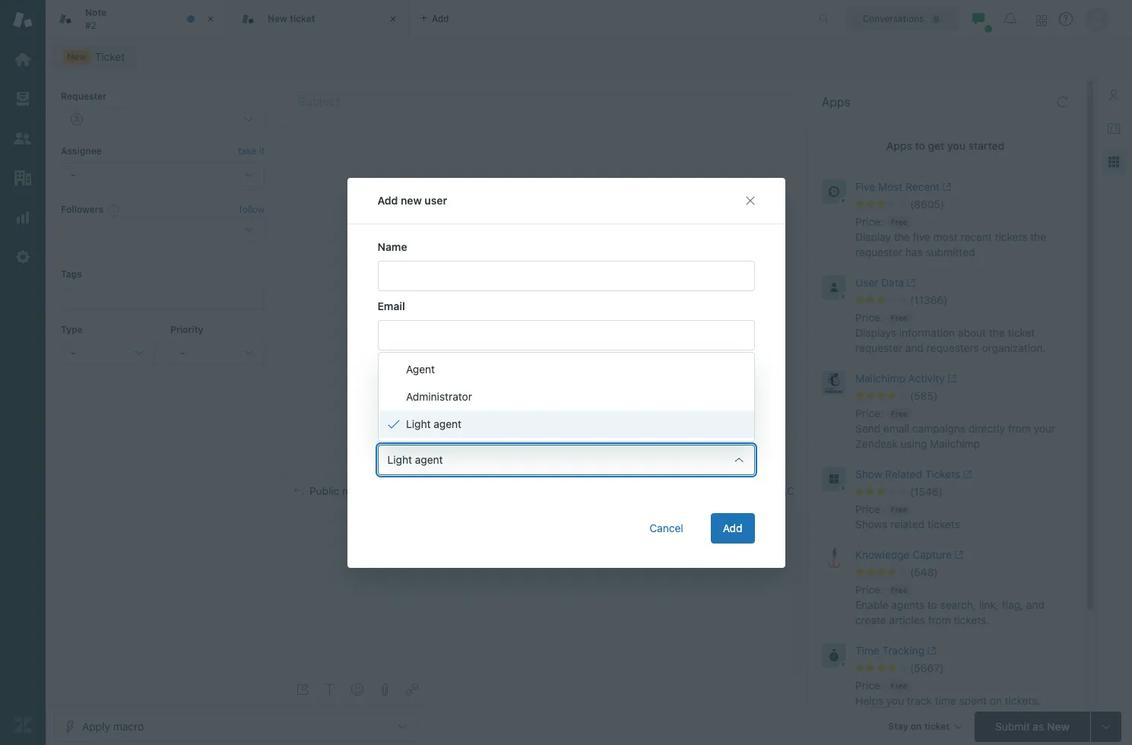 Task type: describe. For each thing, give the bounding box(es) containing it.
as
[[1033, 720, 1044, 733]]

0 vertical spatial user
[[425, 194, 447, 207]]

2 horizontal spatial the
[[1031, 230, 1047, 243]]

close image inside 'new ticket' tab
[[386, 11, 401, 27]]

tickets
[[925, 468, 961, 481]]

(opens in a new tab) image for time tracking
[[925, 647, 937, 656]]

agent option
[[378, 356, 754, 383]]

conversations button
[[847, 6, 959, 31]]

using
[[901, 437, 927, 450]]

take it
[[238, 146, 265, 157]]

zendesk products image
[[1037, 15, 1047, 25]]

(8605)
[[910, 198, 945, 211]]

add new user dialog
[[347, 178, 785, 568]]

enable
[[856, 599, 889, 611]]

close modal image
[[744, 194, 756, 207]]

five
[[913, 230, 931, 243]]

tags
[[61, 269, 82, 280]]

reporting image
[[13, 208, 33, 227]]

add new user
[[378, 194, 447, 207]]

on
[[990, 694, 1002, 707]]

price: for helps
[[856, 679, 884, 692]]

recent
[[961, 230, 992, 243]]

apps for apps
[[822, 95, 851, 109]]

submitted
[[926, 246, 975, 259]]

user data image
[[822, 275, 847, 300]]

price: for displays
[[856, 311, 884, 324]]

price: free enable agents to search, link, flag, and create articles from tickets.
[[856, 583, 1045, 627]]

track
[[907, 694, 932, 707]]

get
[[928, 139, 945, 152]]

most
[[878, 180, 903, 193]]

knowledge
[[856, 548, 910, 561]]

(548)
[[910, 566, 938, 579]]

take it button
[[238, 144, 265, 160]]

related
[[891, 518, 925, 531]]

Public reply composer text field
[[288, 507, 789, 539]]

knowledge image
[[1108, 122, 1120, 135]]

views image
[[13, 89, 33, 109]]

five most recent link
[[856, 180, 1048, 198]]

displays
[[856, 326, 897, 339]]

administrator
[[406, 390, 472, 403]]

free for related
[[891, 505, 908, 514]]

five
[[856, 180, 876, 193]]

apps image
[[1108, 156, 1120, 168]]

get help image
[[1060, 12, 1073, 26]]

organization.
[[982, 341, 1046, 354]]

show related tickets
[[856, 468, 961, 481]]

role
[[378, 424, 400, 437]]

customer context image
[[1108, 89, 1120, 101]]

zendesk
[[856, 437, 898, 450]]

you for helps
[[887, 694, 904, 707]]

has
[[906, 246, 923, 259]]

spent
[[959, 694, 987, 707]]

price: free send email campaigns directly from your zendesk using mailchimp
[[856, 407, 1056, 450]]

data
[[882, 276, 905, 289]]

add attachment image
[[379, 684, 391, 696]]

new ticket
[[268, 13, 315, 24]]

knowledge capture
[[856, 548, 952, 561]]

time tracking
[[856, 644, 925, 657]]

show
[[856, 468, 883, 481]]

and for requester
[[906, 341, 924, 354]]

send
[[856, 422, 881, 435]]

draft mode image
[[297, 684, 309, 696]]

0 horizontal spatial the
[[894, 230, 910, 243]]

new
[[401, 194, 422, 207]]

price: for shows
[[856, 503, 884, 516]]

new link
[[53, 46, 135, 68]]

user for user data
[[856, 276, 879, 289]]

free for the
[[891, 218, 908, 227]]

Subject field
[[295, 92, 792, 110]]

requester inside price: free display the five most recent tickets the requester has submitted
[[856, 246, 903, 259]]

show related tickets link
[[856, 467, 1048, 485]]

type
[[61, 324, 83, 335]]

role list box
[[378, 352, 755, 442]]

related
[[885, 468, 923, 481]]

new for new
[[67, 51, 87, 62]]

insert emojis image
[[351, 684, 364, 696]]

light agent button
[[378, 445, 755, 475]]

priority
[[170, 324, 203, 335]]

helps
[[856, 694, 884, 707]]

organizations image
[[13, 168, 33, 188]]

4 stars. 548 reviews. element
[[856, 566, 1076, 580]]

light inside popup button
[[388, 453, 412, 466]]

ticket inside 'new ticket' tab
[[290, 13, 315, 24]]

main element
[[0, 0, 46, 745]]

end user
[[396, 380, 439, 393]]

agent inside option
[[433, 417, 461, 430]]

articles
[[890, 614, 926, 627]]

#2
[[85, 19, 96, 31]]

- for priority
[[180, 346, 185, 359]]

(5667)
[[910, 662, 944, 675]]

mailchimp activity link
[[856, 371, 1048, 389]]

knowledge capture image
[[822, 548, 847, 572]]

directly
[[969, 422, 1005, 435]]

conversations
[[863, 13, 924, 24]]

cc
[[780, 485, 795, 497]]

(opens in a new tab) image for show related tickets
[[961, 470, 973, 479]]

price: free display the five most recent tickets the requester has submitted
[[856, 215, 1047, 259]]

secondary element
[[46, 42, 1133, 72]]

1 vertical spatial user
[[418, 380, 439, 393]]

tabs tab list
[[46, 0, 803, 38]]

from inside 'price: free enable agents to search, link, flag, and create articles from tickets.'
[[928, 614, 951, 627]]

new for new ticket
[[268, 13, 287, 24]]

tickets inside price: free display the five most recent tickets the requester has submitted
[[995, 230, 1028, 243]]

3 stars. 11366 reviews. element
[[856, 294, 1076, 307]]

4 stars. 5667 reviews. element
[[856, 662, 1076, 675]]

cancel
[[650, 521, 684, 534]]

and for flag,
[[1027, 599, 1045, 611]]

capture
[[913, 548, 952, 561]]

0 vertical spatial to
[[915, 139, 926, 152]]

- for type
[[71, 346, 76, 359]]

agent inside popup button
[[415, 453, 443, 466]]

staff
[[396, 401, 420, 414]]

name
[[378, 240, 407, 253]]

end
[[396, 380, 415, 393]]

light agent inside popup button
[[388, 453, 443, 466]]

from inside price: free send email campaigns directly from your zendesk using mailchimp
[[1008, 422, 1031, 435]]

knowledge capture link
[[856, 548, 1048, 566]]

five most recent
[[856, 180, 940, 193]]

note #2
[[85, 7, 107, 31]]

staff member
[[396, 401, 463, 414]]

most
[[934, 230, 958, 243]]



Task type: vqa. For each thing, say whether or not it's contained in the screenshot.
menu at the top right
no



Task type: locate. For each thing, give the bounding box(es) containing it.
agents
[[892, 599, 925, 611]]

flag,
[[1002, 599, 1024, 611]]

(opens in a new tab) image up (8605) at the right top of page
[[940, 183, 952, 192]]

agent
[[433, 417, 461, 430], [415, 453, 443, 466]]

email
[[884, 422, 910, 435]]

1 vertical spatial and
[[1027, 599, 1045, 611]]

ticket
[[290, 13, 315, 24], [1008, 326, 1035, 339]]

add right cancel
[[723, 521, 743, 534]]

price: inside 'price: free enable agents to search, link, flag, and create articles from tickets.'
[[856, 583, 884, 596]]

free inside price: free display the five most recent tickets the requester has submitted
[[891, 218, 908, 227]]

None field
[[423, 484, 774, 499]]

about
[[958, 326, 987, 339]]

customers image
[[13, 129, 33, 148]]

1 vertical spatial tickets.
[[1005, 694, 1041, 707]]

1 requester from the top
[[856, 246, 903, 259]]

the up has on the top of the page
[[894, 230, 910, 243]]

1 horizontal spatial tickets.
[[1005, 694, 1041, 707]]

6 price: from the top
[[856, 679, 884, 692]]

and
[[906, 341, 924, 354], [1027, 599, 1045, 611]]

0 horizontal spatial from
[[928, 614, 951, 627]]

the inside price: free displays information about the ticket requester and requesters organization.
[[989, 326, 1005, 339]]

2 free from the top
[[891, 313, 908, 322]]

1 vertical spatial apps
[[887, 139, 913, 152]]

recent
[[906, 180, 940, 193]]

agent down staff member
[[415, 453, 443, 466]]

free for information
[[891, 313, 908, 322]]

to right agents
[[928, 599, 938, 611]]

-
[[71, 346, 76, 359], [180, 346, 185, 359]]

price: for display
[[856, 215, 884, 228]]

new
[[268, 13, 287, 24], [67, 51, 87, 62], [1047, 720, 1070, 733]]

new inside tab
[[268, 13, 287, 24]]

assignee
[[61, 146, 102, 157]]

(opens in a new tab) image inside user data link
[[905, 279, 916, 288]]

(opens in a new tab) image up the 3 stars. 1546 reviews. element
[[961, 470, 973, 479]]

requester
[[856, 246, 903, 259], [856, 341, 903, 354]]

cc button
[[780, 485, 795, 498]]

price: up enable
[[856, 583, 884, 596]]

member
[[422, 401, 463, 414]]

zendesk support image
[[13, 10, 33, 30]]

0 vertical spatial ticket
[[290, 13, 315, 24]]

price: free shows related tickets
[[856, 503, 960, 531]]

0 vertical spatial tickets
[[995, 230, 1028, 243]]

(opens in a new tab) image up (5667) at the bottom right
[[925, 647, 937, 656]]

0 vertical spatial you
[[948, 139, 966, 152]]

1 vertical spatial you
[[887, 694, 904, 707]]

you right the get
[[948, 139, 966, 152]]

submit as new
[[996, 720, 1070, 733]]

0 horizontal spatial - button
[[61, 341, 155, 365]]

0 vertical spatial new
[[268, 13, 287, 24]]

0 horizontal spatial add
[[378, 194, 398, 207]]

2 close image from the left
[[386, 11, 401, 27]]

1 vertical spatial add
[[723, 521, 743, 534]]

requester inside price: free displays information about the ticket requester and requesters organization.
[[856, 341, 903, 354]]

information
[[900, 326, 955, 339]]

close image inside tab
[[203, 11, 218, 27]]

(1546)
[[910, 485, 943, 498]]

(opens in a new tab) image inside "show related tickets" 'link'
[[961, 470, 973, 479]]

agent down member
[[433, 417, 461, 430]]

price: inside price: free send email campaigns directly from your zendesk using mailchimp
[[856, 407, 884, 420]]

1 horizontal spatial from
[[1008, 422, 1031, 435]]

your
[[1034, 422, 1056, 435]]

3 free from the top
[[891, 409, 908, 418]]

it
[[259, 146, 265, 157]]

1 vertical spatial requester
[[856, 341, 903, 354]]

light agent inside option
[[406, 417, 461, 430]]

2 vertical spatial new
[[1047, 720, 1070, 733]]

1 horizontal spatial -
[[180, 346, 185, 359]]

light inside option
[[406, 417, 431, 430]]

4 free from the top
[[891, 505, 908, 514]]

tab containing note
[[46, 0, 228, 38]]

the right recent
[[1031, 230, 1047, 243]]

new inside 'link'
[[67, 51, 87, 62]]

user data link
[[856, 275, 1048, 294]]

tab
[[46, 0, 228, 38]]

0 horizontal spatial user
[[378, 359, 402, 372]]

- down priority
[[180, 346, 185, 359]]

you for get
[[948, 139, 966, 152]]

- button down type
[[61, 341, 155, 365]]

(opens in a new tab) image
[[940, 183, 952, 192], [905, 279, 916, 288], [945, 374, 957, 383], [961, 470, 973, 479], [952, 551, 964, 560], [925, 647, 937, 656]]

price: free displays information about the ticket requester and requesters organization.
[[856, 311, 1046, 354]]

user
[[856, 276, 879, 289], [378, 359, 402, 372]]

(opens in a new tab) image inside time tracking "link"
[[925, 647, 937, 656]]

1 horizontal spatial tickets
[[995, 230, 1028, 243]]

add for add
[[723, 521, 743, 534]]

and inside price: free displays information about the ticket requester and requesters organization.
[[906, 341, 924, 354]]

campaigns
[[913, 422, 966, 435]]

user type
[[378, 359, 427, 372]]

price: inside price: free display the five most recent tickets the requester has submitted
[[856, 215, 884, 228]]

2 price: from the top
[[856, 311, 884, 324]]

4 stars. 585 reviews. element
[[856, 389, 1076, 403]]

submit
[[996, 720, 1030, 733]]

price: inside price: free displays information about the ticket requester and requesters organization.
[[856, 311, 884, 324]]

email
[[378, 299, 405, 312]]

mailchimp activity
[[856, 372, 945, 385]]

light agent down staff member
[[406, 417, 461, 430]]

and inside 'price: free enable agents to search, link, flag, and create articles from tickets.'
[[1027, 599, 1045, 611]]

light agent down role
[[388, 453, 443, 466]]

requester down displays
[[856, 341, 903, 354]]

0 horizontal spatial -
[[71, 346, 76, 359]]

1 vertical spatial user
[[378, 359, 402, 372]]

(opens in a new tab) image up (11366)
[[905, 279, 916, 288]]

mailchimp down displays
[[856, 372, 906, 385]]

free
[[891, 218, 908, 227], [891, 313, 908, 322], [891, 409, 908, 418], [891, 505, 908, 514], [891, 586, 908, 595], [891, 681, 908, 691]]

from down search,
[[928, 614, 951, 627]]

Email field
[[378, 320, 755, 350]]

light down staff
[[406, 417, 431, 430]]

0 horizontal spatial tickets
[[928, 518, 960, 531]]

type
[[404, 359, 427, 372]]

1 horizontal spatial and
[[1027, 599, 1045, 611]]

1 price: from the top
[[856, 215, 884, 228]]

1 horizontal spatial mailchimp
[[930, 437, 980, 450]]

1 horizontal spatial the
[[989, 326, 1005, 339]]

1 vertical spatial ticket
[[1008, 326, 1035, 339]]

1 vertical spatial light
[[388, 453, 412, 466]]

2 - button from the left
[[170, 341, 265, 365]]

search,
[[941, 599, 977, 611]]

get started image
[[13, 49, 33, 69]]

0 vertical spatial user
[[856, 276, 879, 289]]

ticket inside price: free displays information about the ticket requester and requesters organization.
[[1008, 326, 1035, 339]]

tickets
[[995, 230, 1028, 243], [928, 518, 960, 531]]

mailchimp activity image
[[822, 371, 847, 395]]

and down information
[[906, 341, 924, 354]]

0 horizontal spatial mailchimp
[[856, 372, 906, 385]]

price: up helps
[[856, 679, 884, 692]]

1 - button from the left
[[61, 341, 155, 365]]

free up displays
[[891, 313, 908, 322]]

requester down the display
[[856, 246, 903, 259]]

take
[[238, 146, 257, 157]]

mailchimp down "campaigns"
[[930, 437, 980, 450]]

link,
[[979, 599, 999, 611]]

time tracking image
[[822, 643, 847, 668]]

price: inside price: free helps you track time spent on tickets.
[[856, 679, 884, 692]]

free for you
[[891, 681, 908, 691]]

0 horizontal spatial and
[[906, 341, 924, 354]]

new ticket tab
[[228, 0, 411, 38]]

show related tickets image
[[822, 467, 847, 491]]

price: free helps you track time spent on tickets.
[[856, 679, 1041, 707]]

follow button
[[239, 203, 265, 217]]

0 horizontal spatial to
[[915, 139, 926, 152]]

free for agents
[[891, 586, 908, 595]]

add button
[[711, 513, 755, 543]]

3 price: from the top
[[856, 407, 884, 420]]

(opens in a new tab) image for five most recent
[[940, 183, 952, 192]]

0 vertical spatial agent
[[433, 417, 461, 430]]

tickets inside price: free shows related tickets
[[928, 518, 960, 531]]

1 horizontal spatial new
[[268, 13, 287, 24]]

2 requester from the top
[[856, 341, 903, 354]]

format text image
[[324, 684, 336, 696]]

cancel button
[[638, 513, 696, 543]]

1 horizontal spatial - button
[[170, 341, 265, 365]]

user left data
[[856, 276, 879, 289]]

price:
[[856, 215, 884, 228], [856, 311, 884, 324], [856, 407, 884, 420], [856, 503, 884, 516], [856, 583, 884, 596], [856, 679, 884, 692]]

(opens in a new tab) image inside mailchimp activity 'link'
[[945, 374, 957, 383]]

1 horizontal spatial you
[[948, 139, 966, 152]]

create
[[856, 614, 887, 627]]

0 horizontal spatial you
[[887, 694, 904, 707]]

close image
[[203, 11, 218, 27], [386, 11, 401, 27]]

0 horizontal spatial close image
[[203, 11, 218, 27]]

- button for priority
[[170, 341, 265, 365]]

price: up shows
[[856, 503, 884, 516]]

0 vertical spatial requester
[[856, 246, 903, 259]]

(opens in a new tab) image for user data
[[905, 279, 916, 288]]

1 vertical spatial from
[[928, 614, 951, 627]]

1 vertical spatial mailchimp
[[930, 437, 980, 450]]

and right the flag,
[[1027, 599, 1045, 611]]

add inside button
[[723, 521, 743, 534]]

0 vertical spatial light
[[406, 417, 431, 430]]

mailchimp inside mailchimp activity 'link'
[[856, 372, 906, 385]]

free inside price: free helps you track time spent on tickets.
[[891, 681, 908, 691]]

(opens in a new tab) image inside knowledge capture link
[[952, 551, 964, 560]]

requesters
[[927, 341, 979, 354]]

0 vertical spatial add
[[378, 194, 398, 207]]

tickets. inside price: free helps you track time spent on tickets.
[[1005, 694, 1041, 707]]

add left "new"
[[378, 194, 398, 207]]

started
[[969, 139, 1005, 152]]

note
[[85, 7, 107, 18]]

5 free from the top
[[891, 586, 908, 595]]

zendesk image
[[13, 716, 33, 736]]

admin image
[[13, 247, 33, 267]]

1 free from the top
[[891, 218, 908, 227]]

five most recent image
[[822, 180, 847, 204]]

free inside 'price: free enable agents to search, link, flag, and create articles from tickets.'
[[891, 586, 908, 595]]

(opens in a new tab) image up 4 stars. 548 reviews. element
[[952, 551, 964, 560]]

agent
[[406, 362, 435, 375]]

0 vertical spatial from
[[1008, 422, 1031, 435]]

- button
[[61, 341, 155, 365], [170, 341, 265, 365]]

user right "new"
[[425, 194, 447, 207]]

price: up send
[[856, 407, 884, 420]]

from left your
[[1008, 422, 1031, 435]]

price: up the display
[[856, 215, 884, 228]]

free inside price: free shows related tickets
[[891, 505, 908, 514]]

tickets. inside 'price: free enable agents to search, link, flag, and create articles from tickets.'
[[954, 614, 990, 627]]

free up email
[[891, 409, 908, 418]]

1 vertical spatial light agent
[[388, 453, 443, 466]]

to inside 'price: free enable agents to search, link, flag, and create articles from tickets.'
[[928, 599, 938, 611]]

price: up displays
[[856, 311, 884, 324]]

tickets right recent
[[995, 230, 1028, 243]]

5 price: from the top
[[856, 583, 884, 596]]

3 stars. 1546 reviews. element
[[856, 485, 1076, 499]]

you left track
[[887, 694, 904, 707]]

tracking
[[883, 644, 925, 657]]

Name field
[[378, 261, 755, 291]]

1 horizontal spatial user
[[856, 276, 879, 289]]

price: inside price: free shows related tickets
[[856, 503, 884, 516]]

light
[[406, 417, 431, 430], [388, 453, 412, 466]]

0 vertical spatial light agent
[[406, 417, 461, 430]]

to
[[915, 139, 926, 152], [928, 599, 938, 611]]

user for user type
[[378, 359, 402, 372]]

- button for type
[[61, 341, 155, 365]]

tickets.
[[954, 614, 990, 627], [1005, 694, 1041, 707]]

0 vertical spatial and
[[906, 341, 924, 354]]

user inside dialog
[[378, 359, 402, 372]]

the up organization.
[[989, 326, 1005, 339]]

(opens in a new tab) image for knowledge capture
[[952, 551, 964, 560]]

1 close image from the left
[[203, 11, 218, 27]]

6 free from the top
[[891, 681, 908, 691]]

1 horizontal spatial ticket
[[1008, 326, 1035, 339]]

tickets. right on
[[1005, 694, 1041, 707]]

time
[[935, 694, 957, 707]]

1 vertical spatial to
[[928, 599, 938, 611]]

2 - from the left
[[180, 346, 185, 359]]

to left the get
[[915, 139, 926, 152]]

1 horizontal spatial add
[[723, 521, 743, 534]]

(585)
[[910, 389, 938, 402]]

3 stars. 8605 reviews. element
[[856, 198, 1076, 211]]

free up track
[[891, 681, 908, 691]]

light agent option
[[378, 410, 754, 438]]

free up the display
[[891, 218, 908, 227]]

1 vertical spatial new
[[67, 51, 87, 62]]

user data
[[856, 276, 905, 289]]

free up agents
[[891, 586, 908, 595]]

tickets up capture
[[928, 518, 960, 531]]

price: for send
[[856, 407, 884, 420]]

0 horizontal spatial tickets.
[[954, 614, 990, 627]]

2 horizontal spatial new
[[1047, 720, 1070, 733]]

free for email
[[891, 409, 908, 418]]

1 horizontal spatial close image
[[386, 11, 401, 27]]

price: for enable
[[856, 583, 884, 596]]

user down agent
[[418, 380, 439, 393]]

tickets. down search,
[[954, 614, 990, 627]]

free inside price: free displays information about the ticket requester and requesters organization.
[[891, 313, 908, 322]]

shows
[[856, 518, 888, 531]]

you inside price: free helps you track time spent on tickets.
[[887, 694, 904, 707]]

mailchimp inside price: free send email campaigns directly from your zendesk using mailchimp
[[930, 437, 980, 450]]

administrator option
[[378, 383, 754, 410]]

follow
[[239, 204, 265, 215]]

(opens in a new tab) image up 4 stars. 585 reviews. element
[[945, 374, 957, 383]]

free inside price: free send email campaigns directly from your zendesk using mailchimp
[[891, 409, 908, 418]]

1 horizontal spatial apps
[[887, 139, 913, 152]]

(opens in a new tab) image inside five most recent link
[[940, 183, 952, 192]]

apps for apps to get you started
[[887, 139, 913, 152]]

apps to get you started
[[887, 139, 1005, 152]]

- button down priority
[[170, 341, 265, 365]]

free up the related
[[891, 505, 908, 514]]

0 vertical spatial mailchimp
[[856, 372, 906, 385]]

time tracking link
[[856, 643, 1048, 662]]

1 - from the left
[[71, 346, 76, 359]]

0 horizontal spatial apps
[[822, 95, 851, 109]]

display
[[856, 230, 891, 243]]

user left type
[[378, 359, 402, 372]]

from
[[1008, 422, 1031, 435], [928, 614, 951, 627]]

time
[[856, 644, 880, 657]]

add for add new user
[[378, 194, 398, 207]]

0 vertical spatial apps
[[822, 95, 851, 109]]

1 vertical spatial tickets
[[928, 518, 960, 531]]

1 horizontal spatial to
[[928, 599, 938, 611]]

- down type
[[71, 346, 76, 359]]

1 vertical spatial agent
[[415, 453, 443, 466]]

(opens in a new tab) image for mailchimp activity
[[945, 374, 957, 383]]

0 horizontal spatial ticket
[[290, 13, 315, 24]]

add link (cmd k) image
[[406, 684, 418, 696]]

0 vertical spatial tickets.
[[954, 614, 990, 627]]

0 horizontal spatial new
[[67, 51, 87, 62]]

4 price: from the top
[[856, 503, 884, 516]]

light down role
[[388, 453, 412, 466]]



